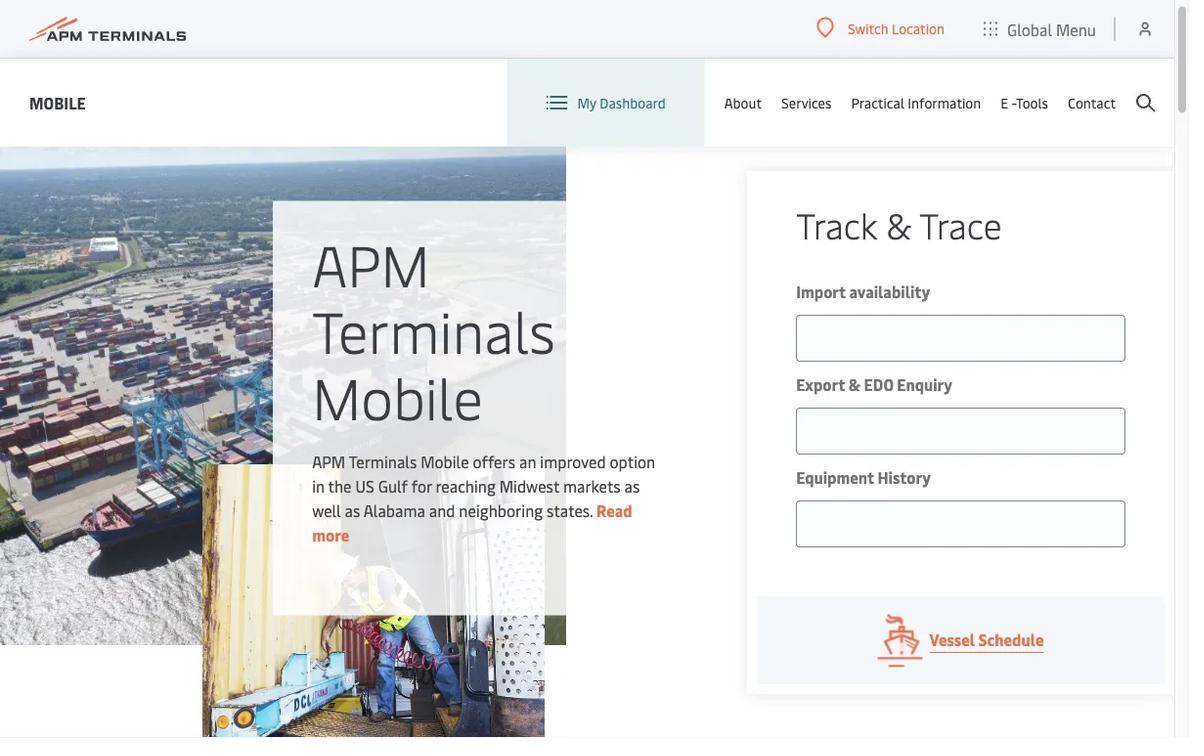 Task type: vqa. For each thing, say whether or not it's contained in the screenshot.
Read more BUTTON
no



Task type: describe. For each thing, give the bounding box(es) containing it.
vessel schedule link
[[757, 597, 1165, 685]]

track & trace
[[797, 202, 1002, 249]]

e
[[1001, 93, 1009, 112]]

mobile for apm terminals mobile offers an improved option in the us gulf for reaching midwest markets as well as alabama and neighboring states.
[[421, 452, 469, 473]]

mobile for apm terminals mobile
[[312, 359, 483, 435]]

apm terminals mobile offers an improved option in the us gulf for reaching midwest markets as well as alabama and neighboring states.
[[312, 452, 656, 521]]

& for edo
[[849, 375, 861, 396]]

apm terminals mobile
[[312, 226, 556, 435]]

us
[[356, 476, 375, 497]]

practical information
[[852, 93, 982, 112]]

menu
[[1057, 18, 1097, 39]]

and
[[429, 500, 455, 521]]

global menu button
[[965, 0, 1116, 58]]

my dashboard
[[578, 93, 666, 112]]

more
[[312, 525, 350, 546]]

practical
[[852, 93, 905, 112]]

location
[[892, 19, 945, 37]]

read more
[[312, 500, 633, 546]]

e -tools
[[1001, 93, 1049, 112]]

services button
[[782, 59, 832, 147]]

gulf
[[378, 476, 408, 497]]

read more link
[[312, 500, 633, 546]]

-
[[1012, 93, 1017, 112]]

option
[[610, 452, 656, 473]]

vessel
[[930, 630, 975, 651]]

alabama
[[364, 500, 425, 521]]

0 vertical spatial mobile
[[29, 92, 86, 113]]

import availability
[[797, 282, 931, 303]]

global
[[1008, 18, 1053, 39]]

well
[[312, 500, 341, 521]]

tools
[[1017, 93, 1049, 112]]

switch location button
[[817, 17, 945, 39]]

switch
[[848, 19, 889, 37]]

switch location
[[848, 19, 945, 37]]

contact
[[1068, 93, 1116, 112]]

apm for apm terminals mobile
[[312, 226, 430, 302]]

the
[[328, 476, 352, 497]]

edo
[[865, 375, 894, 396]]

e -tools button
[[1001, 59, 1049, 147]]

1 horizontal spatial as
[[625, 476, 640, 497]]

neighboring
[[459, 500, 543, 521]]

about
[[725, 93, 762, 112]]

history
[[878, 468, 931, 489]]

contact button
[[1068, 59, 1116, 147]]

xin da yang zhou  docked at apm terminals mobile image
[[0, 123, 567, 646]]



Task type: locate. For each thing, give the bounding box(es) containing it.
dashboard
[[600, 93, 666, 112]]

1 apm from the top
[[312, 226, 430, 302]]

terminals inside apm terminals mobile offers an improved option in the us gulf for reaching midwest markets as well as alabama and neighboring states.
[[349, 452, 417, 473]]

information
[[908, 93, 982, 112]]

apm inside apm terminals mobile offers an improved option in the us gulf for reaching midwest markets as well as alabama and neighboring states.
[[312, 452, 346, 473]]

import
[[797, 282, 846, 303]]

improved
[[540, 452, 606, 473]]

apm for apm terminals mobile offers an improved option in the us gulf for reaching midwest markets as well as alabama and neighboring states.
[[312, 452, 346, 473]]

apm inside apm terminals mobile
[[312, 226, 430, 302]]

enquiry
[[897, 375, 953, 396]]

terminals for apm terminals mobile offers an improved option in the us gulf for reaching midwest markets as well as alabama and neighboring states.
[[349, 452, 417, 473]]

my
[[578, 93, 597, 112]]

global menu
[[1008, 18, 1097, 39]]

&
[[887, 202, 912, 249], [849, 375, 861, 396]]

1 vertical spatial &
[[849, 375, 861, 396]]

mobile
[[29, 92, 86, 113], [312, 359, 483, 435], [421, 452, 469, 473]]

1 vertical spatial apm
[[312, 452, 346, 473]]

2 vertical spatial mobile
[[421, 452, 469, 473]]

equipment
[[797, 468, 875, 489]]

availability
[[850, 282, 931, 303]]

0 vertical spatial terminals
[[312, 292, 556, 369]]

terminals for apm terminals mobile
[[312, 292, 556, 369]]

0 vertical spatial &
[[887, 202, 912, 249]]

trace
[[920, 202, 1002, 249]]

for
[[412, 476, 432, 497]]

0 horizontal spatial &
[[849, 375, 861, 396]]

markets
[[563, 476, 621, 497]]

export & edo enquiry
[[797, 375, 953, 396]]

read
[[597, 500, 633, 521]]

midwest
[[500, 476, 560, 497]]

states.
[[547, 500, 593, 521]]

mobile link
[[29, 91, 86, 115]]

practical information button
[[852, 59, 982, 147]]

terminals
[[312, 292, 556, 369], [349, 452, 417, 473]]

in
[[312, 476, 325, 497]]

export
[[797, 375, 845, 396]]

& for trace
[[887, 202, 912, 249]]

apm
[[312, 226, 430, 302], [312, 452, 346, 473]]

as
[[625, 476, 640, 497], [345, 500, 360, 521]]

as right well
[[345, 500, 360, 521]]

about button
[[725, 59, 762, 147]]

equipment history
[[797, 468, 931, 489]]

as down "option"
[[625, 476, 640, 497]]

mobile inside apm terminals mobile
[[312, 359, 483, 435]]

1 vertical spatial terminals
[[349, 452, 417, 473]]

mobile inside apm terminals mobile offers an improved option in the us gulf for reaching midwest markets as well as alabama and neighboring states.
[[421, 452, 469, 473]]

& left trace
[[887, 202, 912, 249]]

reaching
[[436, 476, 496, 497]]

an
[[520, 452, 537, 473]]

0 horizontal spatial as
[[345, 500, 360, 521]]

offers
[[473, 452, 516, 473]]

1 horizontal spatial &
[[887, 202, 912, 249]]

track
[[797, 202, 878, 249]]

mobile secondary image
[[203, 465, 545, 739]]

1 vertical spatial as
[[345, 500, 360, 521]]

schedule
[[979, 630, 1044, 651]]

vessel schedule
[[930, 630, 1044, 651]]

my dashboard button
[[546, 59, 666, 147]]

1 vertical spatial mobile
[[312, 359, 483, 435]]

0 vertical spatial apm
[[312, 226, 430, 302]]

0 vertical spatial as
[[625, 476, 640, 497]]

& left edo
[[849, 375, 861, 396]]

2 apm from the top
[[312, 452, 346, 473]]

services
[[782, 93, 832, 112]]



